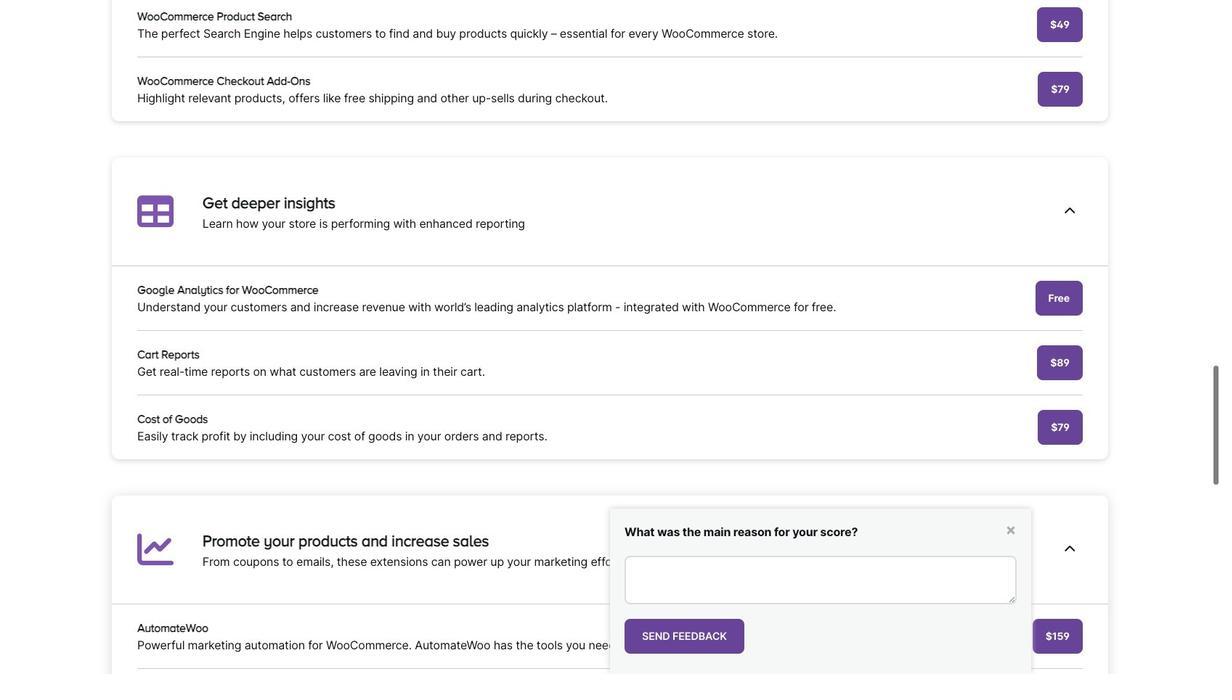 Task type: locate. For each thing, give the bounding box(es) containing it.
None text field
[[625, 556, 1017, 605]]

None button
[[625, 619, 744, 654]]



Task type: describe. For each thing, give the bounding box(es) containing it.
chevron up image
[[1064, 206, 1075, 217]]

chevron up image
[[1064, 544, 1075, 556]]



Task type: vqa. For each thing, say whether or not it's contained in the screenshot.
chevron up image
yes



